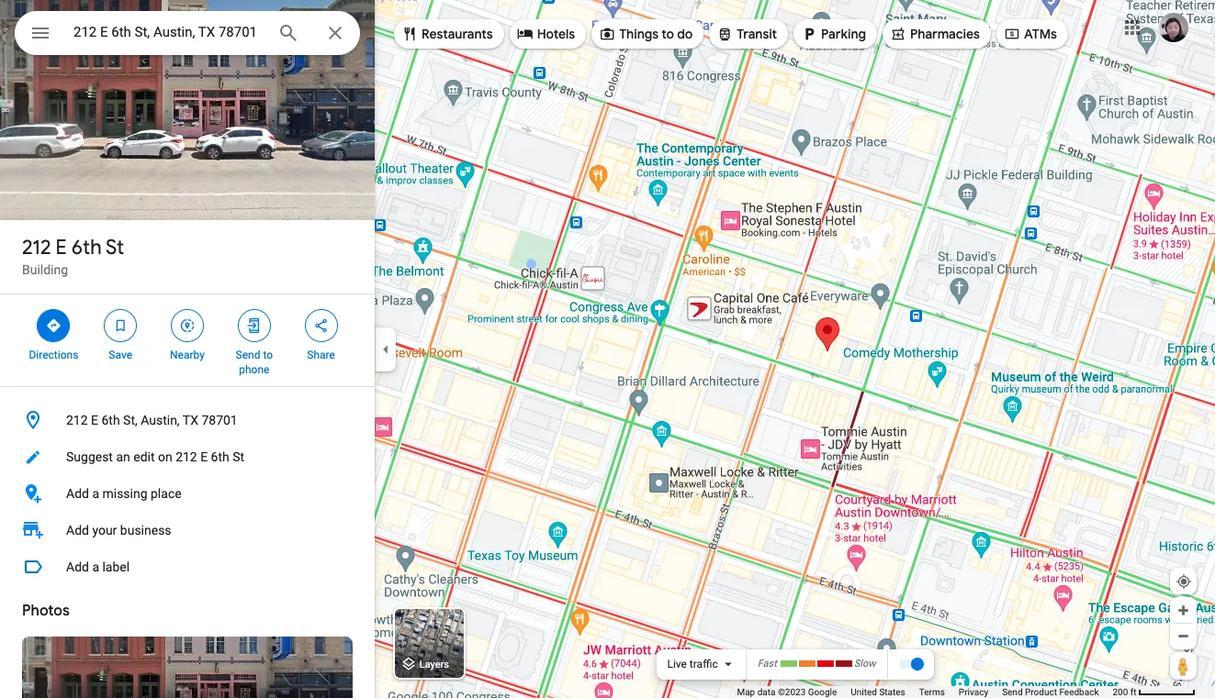 Task type: describe. For each thing, give the bounding box(es) containing it.
zoom out image
[[1176, 630, 1190, 644]]

212 e 6th st main content
[[0, 0, 375, 699]]


[[179, 316, 196, 336]]


[[112, 316, 129, 336]]

78701
[[201, 413, 238, 428]]

zoom in image
[[1176, 604, 1190, 618]]


[[29, 20, 51, 46]]


[[401, 23, 418, 44]]

map data ©2023 google
[[737, 688, 837, 698]]

austin,
[[141, 413, 180, 428]]

 hotels
[[517, 23, 575, 44]]

hotels
[[537, 26, 575, 42]]


[[801, 23, 817, 44]]

200 ft button
[[1113, 688, 1196, 698]]

 things to do
[[599, 23, 693, 44]]

united states button
[[851, 687, 905, 699]]

product
[[1025, 688, 1057, 698]]

200 ft
[[1113, 688, 1136, 698]]


[[1004, 23, 1020, 44]]

a for label
[[92, 560, 99, 575]]

 parking
[[801, 23, 866, 44]]

google maps element
[[0, 0, 1215, 699]]

 button
[[15, 11, 66, 59]]

tx
[[183, 413, 198, 428]]

feedback
[[1059, 688, 1099, 698]]

terms button
[[919, 687, 945, 699]]

suggest
[[66, 450, 113, 465]]

photos
[[22, 602, 70, 621]]

add a missing place button
[[0, 476, 375, 512]]

live
[[667, 658, 687, 671]]

your
[[92, 523, 117, 538]]

transit
[[737, 26, 777, 42]]

add a missing place
[[66, 487, 182, 501]]

add a label
[[66, 560, 130, 575]]

suggest an edit on 212 e 6th st
[[66, 450, 244, 465]]

 restaurants
[[401, 23, 493, 44]]

pharmacies
[[910, 26, 980, 42]]

2 vertical spatial 6th
[[211, 450, 229, 465]]

to inside send to phone
[[263, 349, 273, 362]]

 search field
[[15, 11, 360, 59]]

privacy button
[[959, 687, 988, 699]]

send product feedback button
[[1002, 687, 1099, 699]]

ft
[[1130, 688, 1136, 698]]

e for st
[[56, 235, 67, 261]]

©2023
[[778, 688, 806, 698]]

share
[[307, 349, 335, 362]]

actions for 212 e 6th st region
[[0, 295, 375, 387]]

st,
[[123, 413, 137, 428]]

add for add a missing place
[[66, 487, 89, 501]]

place
[[151, 487, 182, 501]]

send for send product feedback
[[1002, 688, 1023, 698]]

directions
[[29, 349, 78, 362]]

st inside 'button'
[[233, 450, 244, 465]]

live traffic
[[667, 658, 718, 671]]

 Show traffic  checkbox
[[898, 658, 923, 672]]


[[717, 23, 733, 44]]

212 for st,
[[66, 413, 88, 428]]

e for st,
[[91, 413, 98, 428]]

2 horizontal spatial e
[[200, 450, 208, 465]]

add for add your business
[[66, 523, 89, 538]]

business
[[120, 523, 171, 538]]

states
[[879, 688, 905, 698]]

send for send to phone
[[236, 349, 260, 362]]

live traffic option
[[667, 658, 718, 671]]

send to phone
[[236, 349, 273, 377]]

6th for st
[[71, 235, 102, 261]]

edit
[[133, 450, 155, 465]]

212 e 6th st, austin, tx 78701
[[66, 413, 238, 428]]

add a label button
[[0, 549, 375, 586]]



Task type: vqa. For each thing, say whether or not it's contained in the screenshot.
field inside 10141 field
no



Task type: locate. For each thing, give the bounding box(es) containing it.
fast
[[757, 659, 777, 671]]

2 vertical spatial e
[[200, 450, 208, 465]]

 transit
[[717, 23, 777, 44]]

2 vertical spatial add
[[66, 560, 89, 575]]

united
[[851, 688, 877, 698]]

2 horizontal spatial 212
[[176, 450, 197, 465]]

to inside  things to do
[[662, 26, 674, 42]]

map
[[737, 688, 755, 698]]

e right on
[[200, 450, 208, 465]]


[[313, 316, 329, 336]]

collapse side panel image
[[376, 339, 396, 360]]

footer inside google maps element
[[737, 687, 1113, 699]]

2 a from the top
[[92, 560, 99, 575]]

missing
[[102, 487, 147, 501]]

0 vertical spatial a
[[92, 487, 99, 501]]

data
[[757, 688, 776, 698]]

3 add from the top
[[66, 560, 89, 575]]


[[45, 316, 62, 336]]

none field inside 212 e 6th st, austin, tx 78701 field
[[73, 21, 263, 43]]

building
[[22, 263, 68, 277]]

1 horizontal spatial to
[[662, 26, 674, 42]]

send
[[236, 349, 260, 362], [1002, 688, 1023, 698]]


[[890, 23, 906, 44]]

an
[[116, 450, 130, 465]]

212 for st
[[22, 235, 51, 261]]

 atms
[[1004, 23, 1057, 44]]

e
[[56, 235, 67, 261], [91, 413, 98, 428], [200, 450, 208, 465]]

212 e 6th st building
[[22, 235, 124, 277]]

add for add a label
[[66, 560, 89, 575]]

add left label
[[66, 560, 89, 575]]

send product feedback
[[1002, 688, 1099, 698]]

212 E 6th St, Austin, TX 78701 field
[[15, 11, 360, 55]]

phone
[[239, 364, 269, 377]]

things
[[619, 26, 659, 42]]

to left do
[[662, 26, 674, 42]]

1 vertical spatial st
[[233, 450, 244, 465]]

nearby
[[170, 349, 205, 362]]

do
[[677, 26, 693, 42]]

212 inside 212 e 6th st building
[[22, 235, 51, 261]]

0 vertical spatial add
[[66, 487, 89, 501]]

send inside send to phone
[[236, 349, 260, 362]]

0 horizontal spatial to
[[263, 349, 273, 362]]

privacy
[[959, 688, 988, 698]]

a inside button
[[92, 560, 99, 575]]

1 vertical spatial a
[[92, 560, 99, 575]]

add your business link
[[0, 512, 375, 549]]

add left your
[[66, 523, 89, 538]]

to up the 'phone'
[[263, 349, 273, 362]]

a inside 'button'
[[92, 487, 99, 501]]

suggest an edit on 212 e 6th st button
[[0, 439, 375, 476]]

6th
[[71, 235, 102, 261], [101, 413, 120, 428], [211, 450, 229, 465]]

0 vertical spatial e
[[56, 235, 67, 261]]

0 horizontal spatial send
[[236, 349, 260, 362]]

1 horizontal spatial e
[[91, 413, 98, 428]]

0 vertical spatial 212
[[22, 235, 51, 261]]

2 vertical spatial 212
[[176, 450, 197, 465]]

1 vertical spatial e
[[91, 413, 98, 428]]

a
[[92, 487, 99, 501], [92, 560, 99, 575]]

1 horizontal spatial send
[[1002, 688, 1023, 698]]

1 vertical spatial 212
[[66, 413, 88, 428]]

6th inside 212 e 6th st building
[[71, 235, 102, 261]]

st inside 212 e 6th st building
[[106, 235, 124, 261]]

212 right on
[[176, 450, 197, 465]]

send left product
[[1002, 688, 1023, 698]]

1 add from the top
[[66, 487, 89, 501]]

212 up the suggest on the bottom
[[66, 413, 88, 428]]


[[246, 316, 262, 336]]

6th for st,
[[101, 413, 120, 428]]

show street view coverage image
[[1170, 653, 1197, 681]]

e inside 212 e 6th st building
[[56, 235, 67, 261]]

2 add from the top
[[66, 523, 89, 538]]

1 horizontal spatial 212
[[66, 413, 88, 428]]

st up  on the left top of the page
[[106, 235, 124, 261]]

add inside 'button'
[[66, 487, 89, 501]]

footer
[[737, 687, 1113, 699]]

st down 78701
[[233, 450, 244, 465]]

google account: michele murakami  
(michele.murakami@adept.ai) image
[[1159, 13, 1188, 42]]

terms
[[919, 688, 945, 698]]

traffic
[[690, 658, 718, 671]]

send inside button
[[1002, 688, 1023, 698]]

united states
[[851, 688, 905, 698]]

1 a from the top
[[92, 487, 99, 501]]

save
[[109, 349, 132, 362]]

0 horizontal spatial e
[[56, 235, 67, 261]]

212
[[22, 235, 51, 261], [66, 413, 88, 428], [176, 450, 197, 465]]

restaurants
[[422, 26, 493, 42]]

212 e 6th st, austin, tx 78701 button
[[0, 402, 375, 439]]

add your business
[[66, 523, 171, 538]]

layers
[[419, 660, 449, 672]]


[[599, 23, 615, 44]]

 pharmacies
[[890, 23, 980, 44]]

200
[[1113, 688, 1128, 698]]

1 vertical spatial send
[[1002, 688, 1023, 698]]

st
[[106, 235, 124, 261], [233, 450, 244, 465]]

None field
[[73, 21, 263, 43]]

send up the 'phone'
[[236, 349, 260, 362]]

google
[[808, 688, 837, 698]]

parking
[[821, 26, 866, 42]]

on
[[158, 450, 172, 465]]

add down the suggest on the bottom
[[66, 487, 89, 501]]

1 vertical spatial add
[[66, 523, 89, 538]]

0 vertical spatial st
[[106, 235, 124, 261]]

212 up building
[[22, 235, 51, 261]]

a left label
[[92, 560, 99, 575]]

footer containing map data ©2023 google
[[737, 687, 1113, 699]]

label
[[102, 560, 130, 575]]

to
[[662, 26, 674, 42], [263, 349, 273, 362]]

1 horizontal spatial st
[[233, 450, 244, 465]]

0 vertical spatial send
[[236, 349, 260, 362]]

show your location image
[[1176, 574, 1192, 591]]

slow
[[854, 659, 876, 671]]

1 vertical spatial 6th
[[101, 413, 120, 428]]

atms
[[1024, 26, 1057, 42]]

e up building
[[56, 235, 67, 261]]

e left st,
[[91, 413, 98, 428]]

1 vertical spatial to
[[263, 349, 273, 362]]


[[517, 23, 533, 44]]

add
[[66, 487, 89, 501], [66, 523, 89, 538], [66, 560, 89, 575]]

0 horizontal spatial 212
[[22, 235, 51, 261]]

0 vertical spatial to
[[662, 26, 674, 42]]

a left missing
[[92, 487, 99, 501]]

0 horizontal spatial st
[[106, 235, 124, 261]]

add inside button
[[66, 560, 89, 575]]

0 vertical spatial 6th
[[71, 235, 102, 261]]

a for missing
[[92, 487, 99, 501]]



